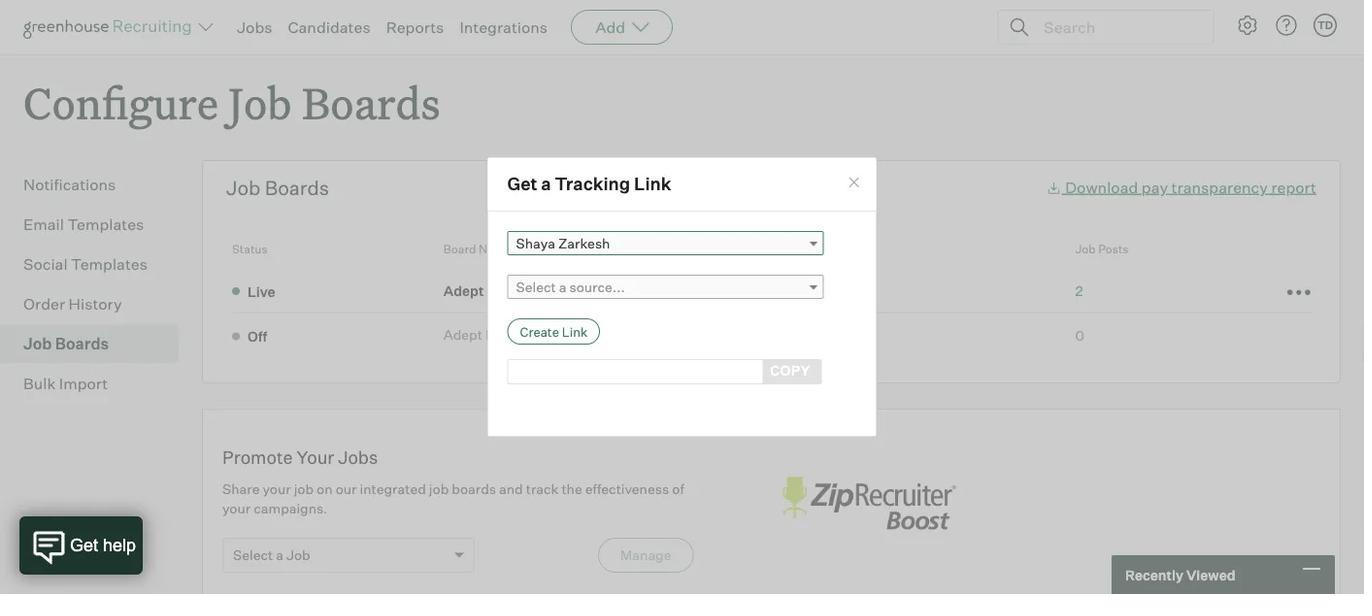 Task type: describe. For each thing, give the bounding box(es) containing it.
your
[[297, 446, 334, 468]]

2 job from the left
[[429, 481, 449, 498]]

zip recruiter image
[[772, 466, 966, 542]]

close image
[[847, 175, 862, 190]]

0 vertical spatial job boards
[[226, 176, 329, 200]]

of
[[672, 481, 684, 498]]

order
[[23, 294, 65, 314]]

configure job boards
[[23, 74, 441, 131]]

get a tracking link dialog
[[487, 157, 877, 438]]

a for source...
[[559, 279, 567, 296]]

email
[[23, 215, 64, 234]]

a for tracking
[[541, 173, 551, 195]]

select for select a job
[[233, 547, 273, 564]]

notifications
[[23, 175, 116, 194]]

integrations link
[[460, 17, 548, 37]]

configure image
[[1236, 14, 1260, 37]]

off
[[248, 328, 267, 345]]

pay
[[1142, 177, 1169, 197]]

td button
[[1314, 14, 1337, 37]]

2 link
[[1076, 282, 1083, 299]]

tracking
[[555, 173, 631, 195]]

social templates
[[23, 255, 148, 274]]

report
[[1272, 177, 1317, 197]]

download
[[1066, 177, 1139, 197]]

0 vertical spatial boards
[[302, 74, 441, 131]]

board
[[444, 242, 476, 257]]

td button
[[1310, 10, 1341, 41]]

and
[[499, 481, 523, 498]]

adept internal link
[[444, 325, 540, 344]]

board name
[[444, 242, 511, 257]]

configure
[[23, 74, 219, 131]]

adept for adept internal
[[444, 326, 483, 343]]

select a source...
[[516, 279, 625, 296]]

share
[[222, 481, 260, 498]]

email templates
[[23, 215, 144, 234]]

job posts
[[1076, 242, 1129, 257]]

1 vertical spatial jobs
[[338, 446, 378, 468]]

add button
[[571, 10, 673, 45]]

get
[[507, 173, 538, 195]]

transparency
[[1172, 177, 1268, 197]]

our
[[336, 481, 357, 498]]

select a source... link
[[507, 275, 824, 299]]

name
[[479, 242, 511, 257]]

select for select a source...
[[516, 279, 556, 296]]

history
[[69, 294, 122, 314]]

shaya zarkesh link
[[507, 231, 824, 255]]

1 vertical spatial job boards
[[23, 334, 109, 354]]

import
[[59, 374, 108, 394]]

job down jobs link in the left top of the page
[[229, 74, 292, 131]]

Search text field
[[1039, 13, 1197, 41]]

jobs link
[[237, 17, 272, 37]]

viewed
[[1187, 566, 1236, 583]]

candidates
[[288, 17, 371, 37]]

td
[[1318, 18, 1334, 32]]

reports
[[386, 17, 444, 37]]

adept link
[[444, 281, 490, 300]]

get a tracking link
[[507, 173, 672, 195]]

link
[[634, 173, 672, 195]]

copy link
[[759, 359, 822, 384]]



Task type: vqa. For each thing, say whether or not it's contained in the screenshot.
the {{COMPANY}}, in the top of the page
no



Task type: locate. For each thing, give the bounding box(es) containing it.
promote
[[222, 446, 293, 468]]

status
[[232, 242, 268, 257]]

0 link
[[1076, 327, 1085, 344]]

download pay transparency report
[[1066, 177, 1317, 197]]

jobs up our
[[338, 446, 378, 468]]

2 vertical spatial a
[[276, 547, 284, 564]]

shaya zarkesh
[[516, 235, 610, 252]]

jobs left candidates link
[[237, 17, 272, 37]]

adept down board
[[444, 282, 484, 299]]

internal
[[486, 326, 534, 343], [550, 330, 607, 343]]

promote your jobs
[[222, 446, 378, 468]]

job boards link
[[23, 332, 171, 356]]

boards
[[452, 481, 496, 498]]

select inside get a tracking link dialog
[[516, 279, 556, 296]]

templates for email templates
[[67, 215, 144, 234]]

job left on
[[294, 481, 314, 498]]

bulk
[[23, 374, 56, 394]]

adept
[[444, 282, 484, 299], [444, 326, 483, 343]]

boards up 'import'
[[55, 334, 109, 354]]

0 vertical spatial your
[[263, 481, 291, 498]]

boards up the status
[[265, 176, 329, 200]]

internal down adept link
[[486, 326, 534, 343]]

2 vertical spatial boards
[[55, 334, 109, 354]]

templates
[[67, 215, 144, 234], [71, 255, 148, 274]]

reports link
[[386, 17, 444, 37]]

2 horizontal spatial a
[[559, 279, 567, 296]]

0 horizontal spatial internal
[[486, 326, 534, 343]]

1 horizontal spatial a
[[541, 173, 551, 195]]

templates inside email templates 'link'
[[67, 215, 144, 234]]

1 job from the left
[[294, 481, 314, 498]]

1 horizontal spatial select
[[516, 279, 556, 296]]

job left boards at the bottom left
[[429, 481, 449, 498]]

track
[[526, 481, 559, 498]]

templates inside social templates link
[[71, 255, 148, 274]]

internal down select a source...
[[550, 330, 607, 343]]

templates up social templates link
[[67, 215, 144, 234]]

0 vertical spatial a
[[541, 173, 551, 195]]

boards
[[302, 74, 441, 131], [265, 176, 329, 200], [55, 334, 109, 354]]

job left posts
[[1076, 242, 1096, 257]]

adept down adept link
[[444, 326, 483, 343]]

0 vertical spatial templates
[[67, 215, 144, 234]]

a down "campaigns."
[[276, 547, 284, 564]]

a for job
[[276, 547, 284, 564]]

a left source...
[[559, 279, 567, 296]]

the
[[562, 481, 582, 498]]

order history
[[23, 294, 122, 314]]

zarkesh
[[558, 235, 610, 252]]

templates up order history link
[[71, 255, 148, 274]]

0 vertical spatial select
[[516, 279, 556, 296]]

notifications link
[[23, 173, 171, 196]]

social templates link
[[23, 253, 171, 276]]

a right get
[[541, 173, 551, 195]]

0 horizontal spatial a
[[276, 547, 284, 564]]

job boards up bulk import
[[23, 334, 109, 354]]

0 vertical spatial adept
[[444, 282, 484, 299]]

candidates link
[[288, 17, 371, 37]]

2 adept from the top
[[444, 326, 483, 343]]

internal inside adept internal link
[[486, 326, 534, 343]]

1 vertical spatial adept
[[444, 326, 483, 343]]

integrations
[[460, 17, 548, 37]]

on
[[317, 481, 333, 498]]

recently
[[1126, 566, 1184, 583]]

shaya
[[516, 235, 555, 252]]

your
[[263, 481, 291, 498], [222, 500, 251, 517]]

select
[[516, 279, 556, 296], [233, 547, 273, 564]]

1 horizontal spatial internal
[[550, 330, 607, 343]]

jobs
[[237, 17, 272, 37], [338, 446, 378, 468]]

select a job
[[233, 547, 310, 564]]

1 vertical spatial templates
[[71, 255, 148, 274]]

order history link
[[23, 293, 171, 316]]

email templates link
[[23, 213, 171, 236]]

greenhouse recruiting image
[[23, 16, 198, 39]]

0 horizontal spatial job
[[294, 481, 314, 498]]

job up the status
[[226, 176, 261, 200]]

None text field
[[507, 359, 764, 384]]

copy
[[770, 362, 811, 379]]

0 vertical spatial jobs
[[237, 17, 272, 37]]

1 vertical spatial a
[[559, 279, 567, 296]]

a
[[541, 173, 551, 195], [559, 279, 567, 296], [276, 547, 284, 564]]

recently viewed
[[1126, 566, 1236, 583]]

boards down candidates
[[302, 74, 441, 131]]

0 horizontal spatial jobs
[[237, 17, 272, 37]]

select down shaya
[[516, 279, 556, 296]]

adept internal
[[444, 326, 534, 343]]

download pay transparency report link
[[1047, 177, 1317, 197]]

select down "campaigns."
[[233, 547, 273, 564]]

2
[[1076, 282, 1083, 299]]

1 horizontal spatial job
[[429, 481, 449, 498]]

source...
[[570, 279, 625, 296]]

job boards
[[226, 176, 329, 200], [23, 334, 109, 354]]

0 horizontal spatial select
[[233, 547, 273, 564]]

0 horizontal spatial your
[[222, 500, 251, 517]]

bulk import
[[23, 374, 108, 394]]

none submit inside get a tracking link dialog
[[507, 318, 600, 345]]

job down "campaigns."
[[286, 547, 310, 564]]

share your job on our integrated job boards and track the effectiveness of your campaigns.
[[222, 481, 684, 517]]

your down share
[[222, 500, 251, 517]]

job
[[294, 481, 314, 498], [429, 481, 449, 498]]

job
[[229, 74, 292, 131], [226, 176, 261, 200], [1076, 242, 1096, 257], [23, 334, 52, 354], [286, 547, 310, 564]]

add
[[595, 17, 626, 37]]

your up "campaigns."
[[263, 481, 291, 498]]

templates for social templates
[[71, 255, 148, 274]]

1 horizontal spatial your
[[263, 481, 291, 498]]

posts
[[1099, 242, 1129, 257]]

1 horizontal spatial job boards
[[226, 176, 329, 200]]

1 vertical spatial boards
[[265, 176, 329, 200]]

job boards up the status
[[226, 176, 329, 200]]

1 horizontal spatial jobs
[[338, 446, 378, 468]]

1 vertical spatial your
[[222, 500, 251, 517]]

job up 'bulk'
[[23, 334, 52, 354]]

effectiveness
[[585, 481, 669, 498]]

none text field inside get a tracking link dialog
[[507, 359, 764, 384]]

0
[[1076, 327, 1085, 344]]

1 vertical spatial select
[[233, 547, 273, 564]]

live
[[248, 283, 275, 300]]

integrated
[[360, 481, 426, 498]]

None submit
[[507, 318, 600, 345]]

social
[[23, 255, 68, 274]]

0 horizontal spatial job boards
[[23, 334, 109, 354]]

campaigns.
[[254, 500, 328, 517]]

adept for adept
[[444, 282, 484, 299]]

1 adept from the top
[[444, 282, 484, 299]]

bulk import link
[[23, 372, 171, 395]]



